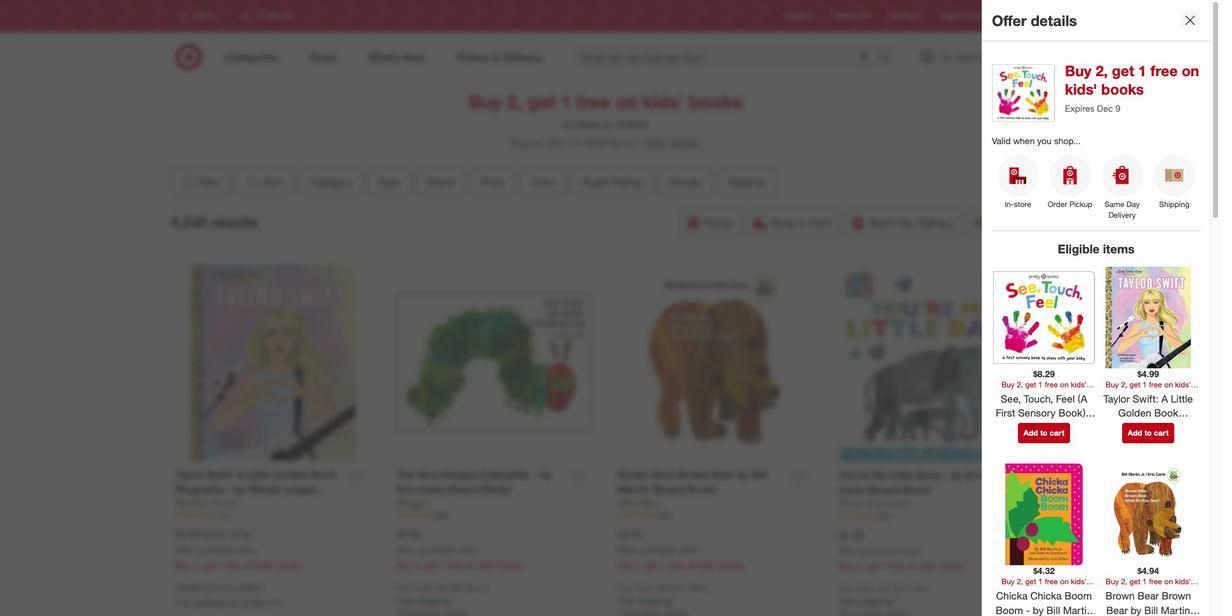 Task type: describe. For each thing, give the bounding box(es) containing it.
beverly
[[253, 598, 282, 609]]

(a
[[1078, 393, 1088, 405]]

material button
[[718, 169, 777, 196]]

at
[[229, 598, 237, 609]]

guest rating
[[582, 176, 642, 189]]

brown bear brown bear by bill martin (board book)
[[618, 469, 767, 496]]

sort
[[264, 176, 283, 189]]

day inside same day delivery
[[1127, 200, 1140, 209]]

$4.94 when purchased online buy 2, get 1 free on kids' books
[[618, 529, 744, 571]]

results
[[211, 213, 259, 231]]

random house
[[175, 498, 237, 508]]

0 horizontal spatial wendy
[[249, 483, 281, 496]]

book) inside brown bear brown bear by bill martin (board book)
[[688, 483, 716, 496]]

same day delivery inside button
[[869, 217, 955, 230]]

4548 items
[[584, 137, 635, 150]]

1 vertical spatial available
[[192, 598, 227, 609]]

1 vertical spatial biography
[[175, 483, 225, 496]]

free inside buy 2, get 1 free on kids' books expires dec 9
[[1151, 62, 1178, 79]]

free inside buy 2, get 1 free on kids' books in-store or online
[[576, 90, 611, 113]]

orders for $5.90
[[465, 583, 487, 593]]

book) inside see, touch, feel (a first sensory book) - by roger priddy (hardcover)
[[1059, 407, 1086, 420]]

when
[[1014, 135, 1035, 146]]

pickup inside button
[[704, 217, 734, 230]]

you're
[[839, 469, 869, 482]]

bill for brown bear brown bear by bill martin (board book)
[[752, 469, 767, 481]]

the very hungry caterpillar - by eric carle (board book) image
[[397, 265, 592, 461]]

224
[[879, 511, 891, 520]]

penguin link
[[397, 497, 429, 510]]

the
[[397, 469, 415, 481]]

cart for roger
[[1050, 429, 1065, 438]]

target circle link
[[941, 10, 984, 21]]

$4.99 for $4.99
[[1138, 369, 1160, 380]]

type button
[[368, 169, 411, 196]]

shipping inside shipping not available not available at la beverly
[[175, 582, 211, 593]]

$35 for $4.94
[[672, 583, 684, 593]]

store inside buy 2, get 1 free on kids' books in-store or online
[[576, 118, 601, 131]]

shipping not available not available at la beverly
[[175, 582, 282, 609]]

book inside dialog
[[1155, 407, 1179, 420]]

buy inside $5.90 when purchased online buy 2, get 1 free on kids' books
[[397, 560, 412, 571]]

0 horizontal spatial brown bear brown bear by bill martin (board book) image
[[618, 265, 814, 461]]

free inside $5.90 when purchased online buy 2, get 1 free on kids' books
[[447, 560, 463, 571]]

free shipping * for $4.94
[[618, 595, 675, 606]]

gender button
[[657, 169, 713, 196]]

1 inside $4.94 when purchased online buy 2, get 1 free on kids' books
[[661, 560, 666, 571]]

0 horizontal spatial taylor swift: a little golden book biography - by  wendy loggia (hardcover) image
[[175, 265, 371, 461]]

shop in store
[[771, 217, 832, 230]]

same day delivery button
[[845, 209, 963, 237]]

shop
[[771, 217, 795, 230]]

655
[[436, 510, 449, 520]]

free shipping * for $4.39
[[839, 596, 896, 607]]

on inside $4.99 msrp $5.99 when purchased online buy 2, get 1 free on kids' books
[[244, 560, 254, 571]]

by inside you're my little baby - by eric carle (board book)
[[951, 469, 962, 482]]

(hardcover) for $4.99
[[1139, 436, 1192, 449]]

eric for the very hungry caterpillar - by eric carle (board book)
[[397, 483, 416, 496]]

price
[[481, 176, 504, 189]]

books inside $4.39 when purchased online buy 2, get 1 free on kids' books
[[941, 561, 966, 572]]

$4.32
[[1034, 566, 1055, 577]]

not
[[213, 582, 226, 593]]

to for loggia
[[1145, 429, 1152, 438]]

free shipping * for $5.90
[[397, 595, 454, 606]]

shop...
[[1054, 135, 1081, 146]]

4,548
[[171, 213, 207, 231]]

when for $4.94
[[618, 546, 638, 555]]

weekly
[[834, 11, 858, 21]]

buy 2, get 1 free on kids' books in-store or online
[[469, 90, 742, 131]]

1 vertical spatial expires
[[511, 137, 545, 150]]

same day delivery inside dialog
[[1105, 200, 1140, 220]]

only for $5.90
[[397, 583, 412, 593]]

only ships with $35 orders for $5.90
[[397, 583, 487, 593]]

2, inside $5.90 when purchased online buy 2, get 1 free on kids' books
[[415, 560, 422, 571]]

only ships with $35 orders for $4.94
[[618, 583, 708, 593]]

1 horizontal spatial available
[[229, 582, 263, 593]]

add to cart for priddy
[[1024, 429, 1065, 438]]

only for $4.94
[[618, 583, 633, 593]]

gender
[[668, 176, 702, 189]]

house
[[212, 498, 237, 508]]

day inside button
[[898, 217, 915, 230]]

items for eligible items
[[1103, 242, 1135, 256]]

sort button
[[235, 169, 294, 196]]

free for $4.94
[[618, 595, 636, 606]]

guest rating button
[[571, 169, 652, 196]]

martin
[[618, 483, 650, 496]]

- inside see, touch, feel (a first sensory book) - by roger priddy (hardcover)
[[1089, 407, 1093, 420]]

circle
[[964, 11, 984, 21]]

taylor swift: a little golden book biography - by  wendy loggia (hardcover) link
[[175, 468, 341, 510]]

baby
[[917, 469, 941, 482]]

0 horizontal spatial taylor swift: a little golden book biography - by  wendy loggia (hardcover)
[[175, 469, 337, 510]]

- inside you're my little baby - by eric carle (board book)
[[944, 469, 948, 482]]

655 link
[[397, 510, 592, 521]]

books inside $4.99 msrp $5.99 when purchased online buy 2, get 1 free on kids' books
[[277, 560, 302, 571]]

in- inside buy 2, get 1 free on kids' books in-store or online
[[563, 118, 576, 131]]

buy inside buy 2, get 1 free on kids' books expires dec 9
[[1065, 62, 1092, 79]]

1 vertical spatial a
[[237, 469, 244, 481]]

weekly ad
[[834, 11, 870, 21]]

type
[[378, 176, 400, 189]]

category button
[[299, 169, 363, 196]]

feel
[[1056, 393, 1075, 405]]

penguin
[[397, 498, 429, 508]]

chicka chicka boom boom - by bill marti
[[996, 590, 1093, 617]]

delivery inside dialog
[[1109, 210, 1136, 220]]

kids' inside $4.39 when purchased online buy 2, get 1 free on kids' books
[[920, 561, 939, 572]]

color
[[531, 176, 555, 189]]

simon & schuster
[[839, 498, 911, 509]]

same inside button
[[869, 217, 895, 230]]

expires inside buy 2, get 1 free on kids' books expires dec 9
[[1065, 103, 1095, 113]]

book) inside you're my little baby - by eric carle (board book)
[[903, 484, 932, 496]]

ships for $5.90
[[414, 583, 432, 593]]

0 horizontal spatial boom
[[996, 604, 1024, 617]]

simon
[[839, 498, 864, 509]]

224 link
[[839, 510, 1036, 521]]

to for priddy
[[1041, 429, 1048, 438]]

books inside $5.90 when purchased online buy 2, get 1 free on kids' books
[[499, 560, 523, 571]]

when for $5.90
[[397, 546, 416, 555]]

schuster
[[875, 498, 911, 509]]

$5.99
[[231, 530, 252, 541]]

very
[[418, 469, 439, 481]]

(board for the
[[447, 483, 480, 496]]

see,
[[1001, 393, 1021, 405]]

add for loggia
[[1128, 429, 1143, 438]]

1 horizontal spatial boom
[[1065, 590, 1092, 602]]

by inside the very hungry caterpillar - by eric carle (board book)
[[540, 469, 551, 481]]

on inside $4.94 when purchased online buy 2, get 1 free on kids' books
[[686, 560, 696, 571]]

find
[[1004, 11, 1019, 21]]

shipping for $4.39
[[859, 596, 893, 607]]

$8.29
[[1034, 369, 1055, 380]]

1 vertical spatial golden
[[274, 469, 308, 481]]

eligible items
[[1058, 242, 1135, 256]]

eric for you're my little baby - by eric carle (board book)
[[965, 469, 984, 482]]

bill for brown bear brown bear by bill marti
[[1145, 604, 1158, 617]]

1 vertical spatial brown bear brown bear by bill martin (board book) image
[[1098, 464, 1200, 566]]

delivery inside button
[[918, 217, 955, 230]]

redcard
[[890, 11, 921, 21]]

details inside button
[[670, 137, 700, 150]]

target
[[941, 11, 962, 21]]

$35 for $4.39
[[893, 584, 905, 593]]

2, inside $4.39 when purchased online buy 2, get 1 free on kids' books
[[857, 561, 864, 572]]

by inside brown bear brown bear by bill martin (board book)
[[738, 469, 749, 481]]

shipping inside button
[[992, 217, 1032, 230]]

taylor inside dialog
[[1104, 393, 1130, 405]]

roger
[[1021, 422, 1049, 434]]

ships for $4.39
[[857, 584, 875, 593]]

* for $4.39
[[893, 596, 896, 607]]

carle for you're
[[839, 484, 865, 496]]

$4.39 when purchased online buy 2, get 1 free on kids' books
[[839, 529, 966, 572]]

9 inside buy 2, get 1 free on kids' books expires dec 9
[[1116, 103, 1121, 113]]

random
[[175, 498, 209, 508]]

redcard link
[[890, 10, 921, 21]]

store inside dialog
[[1014, 200, 1032, 209]]

same inside same day delivery
[[1105, 200, 1125, 209]]

free inside $4.99 msrp $5.99 when purchased online buy 2, get 1 free on kids' books
[[226, 560, 241, 571]]

in
[[798, 217, 806, 230]]

macmillan
[[618, 498, 658, 508]]

1 inside buy 2, get 1 free on kids' books in-store or online
[[561, 90, 571, 113]]

* for $4.94
[[672, 595, 675, 606]]

search
[[874, 52, 904, 65]]

shipping button
[[968, 209, 1040, 237]]

find stores link
[[1004, 10, 1043, 21]]

get inside $4.94 when purchased online buy 2, get 1 free on kids' books
[[646, 560, 659, 571]]

on inside buy 2, get 1 free on kids' books in-store or online
[[616, 90, 638, 113]]

buy inside buy 2, get 1 free on kids' books in-store or online
[[469, 90, 502, 113]]

on inside buy 2, get 1 free on kids' books expires dec 9
[[1182, 62, 1200, 79]]

0 horizontal spatial swift:
[[207, 469, 234, 481]]

free inside $4.94 when purchased online buy 2, get 1 free on kids' books
[[668, 560, 684, 571]]

get inside $5.90 when purchased online buy 2, get 1 free on kids' books
[[425, 560, 437, 571]]

registry link
[[785, 10, 814, 21]]

bill inside the chicka chicka boom boom - by bill marti
[[1047, 604, 1061, 617]]

1 horizontal spatial taylor swift: a little golden book biography - by  wendy loggia (hardcover) image
[[1098, 267, 1200, 369]]

books inside $4.94 when purchased online buy 2, get 1 free on kids' books
[[720, 560, 744, 571]]

0 horizontal spatial dec
[[547, 137, 566, 150]]

target promotion image image
[[992, 62, 1055, 125]]

see, touch, feel (a first sensory book) - by roger priddy (hardcover)
[[996, 393, 1093, 449]]

touch,
[[1024, 393, 1054, 405]]

eligible
[[1058, 242, 1100, 256]]

little inside dialog
[[1171, 393, 1193, 405]]

wendy inside dialog
[[1168, 422, 1199, 434]]

offer inside button
[[645, 137, 667, 150]]

on inside $5.90 when purchased online buy 2, get 1 free on kids' books
[[465, 560, 475, 571]]

valid
[[992, 135, 1011, 146]]

details inside dialog
[[1031, 11, 1077, 29]]

$4.94 for $4.94
[[1138, 566, 1160, 577]]

0 horizontal spatial little
[[247, 469, 271, 481]]

- inside the chicka chicka boom boom - by bill marti
[[1026, 604, 1030, 617]]



Task type: vqa. For each thing, say whether or not it's contained in the screenshot.
5th "Add to cart" BUTTON from the left
no



Task type: locate. For each thing, give the bounding box(es) containing it.
taylor swift: a little golden book biography - by  wendy loggia (hardcover) inside dialog
[[1098, 393, 1199, 449]]

2 horizontal spatial shipping
[[859, 596, 893, 607]]

bill
[[752, 469, 767, 481], [1047, 604, 1061, 617], [1145, 604, 1158, 617]]

bear
[[652, 469, 675, 481], [712, 469, 735, 481], [1138, 590, 1159, 602], [1107, 604, 1128, 617]]

1 inside buy 2, get 1 free on kids' books expires dec 9
[[1139, 62, 1147, 79]]

stores
[[1021, 11, 1043, 21]]

1 horizontal spatial same
[[1105, 200, 1125, 209]]

0 vertical spatial book
[[1155, 407, 1179, 420]]

taylor up random
[[175, 469, 204, 481]]

free shipping *
[[397, 595, 454, 606], [618, 595, 675, 606], [839, 596, 896, 607]]

loggia inside dialog
[[1106, 436, 1136, 449]]

0 vertical spatial offer details
[[992, 11, 1077, 29]]

items
[[610, 137, 635, 150], [1103, 242, 1135, 256]]

online down 224 link
[[899, 547, 920, 556]]

with for $4.94
[[656, 583, 670, 593]]

shipping down $5.90 when purchased online buy 2, get 1 free on kids' books
[[417, 595, 451, 606]]

only ships with $35 orders
[[397, 583, 487, 593], [618, 583, 708, 593], [839, 584, 930, 593]]

book) inside the very hungry caterpillar - by eric carle (board book)
[[483, 483, 511, 496]]

ships down $4.39 when purchased online buy 2, get 1 free on kids' books
[[857, 584, 875, 593]]

2 horizontal spatial bill
[[1145, 604, 1158, 617]]

4548
[[584, 137, 607, 150]]

by inside see, touch, feel (a first sensory book) - by roger priddy (hardcover)
[[1008, 422, 1019, 434]]

pickup down material button
[[704, 217, 734, 230]]

la
[[239, 598, 250, 609]]

book) down caterpillar
[[483, 483, 511, 496]]

book) up 508 link
[[688, 483, 716, 496]]

$5.90 when purchased online buy 2, get 1 free on kids' books
[[397, 529, 523, 571]]

shipping inside dialog
[[1160, 200, 1190, 209]]

only ships with $35 orders for $4.39
[[839, 584, 930, 593]]

$4.99 inside $4.99 msrp $5.99 when purchased online buy 2, get 1 free on kids' books
[[175, 529, 200, 542]]

0 vertical spatial shipping
[[1160, 200, 1190, 209]]

simon & schuster link
[[839, 498, 911, 510]]

by inside the chicka chicka boom boom - by bill marti
[[1033, 604, 1044, 617]]

books inside buy 2, get 1 free on kids' books in-store or online
[[689, 90, 742, 113]]

(board down the my
[[868, 484, 900, 496]]

orders down $5.90 when purchased online buy 2, get 1 free on kids' books
[[465, 583, 487, 593]]

2 horizontal spatial store
[[1014, 200, 1032, 209]]

2 vertical spatial store
[[809, 217, 832, 230]]

chicka
[[996, 590, 1028, 602], [1031, 590, 1062, 602]]

1 vertical spatial details
[[670, 137, 700, 150]]

pickup right 'order'
[[1070, 200, 1093, 209]]

$4.94 up brown bear brown bear by bill marti
[[1138, 566, 1160, 577]]

eric inside you're my little baby - by eric carle (board book)
[[965, 469, 984, 482]]

carle up simon
[[839, 484, 865, 496]]

category
[[310, 176, 352, 189]]

biography right priddy at the bottom of the page
[[1098, 422, 1145, 434]]

1 horizontal spatial expires
[[1065, 103, 1095, 113]]

0 horizontal spatial cart
[[1050, 429, 1065, 438]]

2 add to cart button from the left
[[1122, 423, 1175, 444]]

online down $5.99
[[236, 546, 256, 555]]

rating
[[612, 176, 642, 189]]

orders down $4.94 when purchased online buy 2, get 1 free on kids' books
[[686, 583, 708, 593]]

registry
[[785, 11, 814, 21]]

add to cart for loggia
[[1128, 429, 1169, 438]]

only
[[397, 583, 412, 593], [618, 583, 633, 593], [839, 584, 855, 593]]

to
[[1041, 429, 1048, 438], [1145, 429, 1152, 438]]

dialog containing offer details
[[982, 0, 1221, 617]]

$4.94 for $4.94 when purchased online buy 2, get 1 free on kids' books
[[618, 529, 643, 542]]

kids' up online
[[643, 90, 684, 113]]

1 vertical spatial loggia
[[284, 483, 317, 496]]

9
[[1116, 103, 1121, 113], [569, 137, 574, 150]]

0 vertical spatial wendy
[[1168, 422, 1199, 434]]

purchased for $5.90
[[419, 546, 455, 555]]

2 horizontal spatial with
[[877, 584, 891, 593]]

0 horizontal spatial store
[[576, 118, 601, 131]]

with for $5.90
[[435, 583, 449, 593]]

purchased down $4.39
[[861, 547, 897, 556]]

online for $4.39
[[899, 547, 920, 556]]

(board for you're
[[868, 484, 900, 496]]

1 vertical spatial swift:
[[207, 469, 234, 481]]

get
[[1112, 62, 1135, 79], [528, 90, 556, 113], [203, 560, 216, 571], [425, 560, 437, 571], [646, 560, 659, 571], [867, 561, 880, 572]]

loggia
[[1106, 436, 1136, 449], [284, 483, 317, 496]]

0 horizontal spatial day
[[898, 217, 915, 230]]

when inside $4.39 when purchased online buy 2, get 1 free on kids' books
[[839, 547, 859, 556]]

$4.94 inside dialog
[[1138, 566, 1160, 577]]

0 horizontal spatial bill
[[752, 469, 767, 481]]

random house link
[[175, 497, 237, 510]]

2 horizontal spatial shipping
[[1160, 200, 1190, 209]]

0 horizontal spatial offer
[[645, 137, 667, 150]]

1 horizontal spatial day
[[1127, 200, 1140, 209]]

2 chicka from the left
[[1031, 590, 1062, 602]]

1 horizontal spatial dec
[[1097, 103, 1113, 113]]

only for $4.39
[[839, 584, 855, 593]]

eric right baby
[[965, 469, 984, 482]]

* down $4.39 when purchased online buy 2, get 1 free on kids' books
[[893, 596, 896, 607]]

book inside taylor swift: a little golden book biography - by  wendy loggia (hardcover) link
[[311, 469, 337, 481]]

* down $5.90 when purchased online buy 2, get 1 free on kids' books
[[451, 595, 454, 606]]

offer details right circle
[[992, 11, 1077, 29]]

2 horizontal spatial (board
[[868, 484, 900, 496]]

in- up the shipping button
[[1005, 200, 1014, 209]]

priddy
[[1052, 422, 1081, 434]]

2, inside $4.99 msrp $5.99 when purchased online buy 2, get 1 free on kids' books
[[193, 560, 201, 571]]

details right find
[[1031, 11, 1077, 29]]

1 to from the left
[[1041, 429, 1048, 438]]

details up the gender button
[[670, 137, 700, 150]]

free shipping * down $5.90 when purchased online buy 2, get 1 free on kids' books
[[397, 595, 454, 606]]

expires up shop...
[[1065, 103, 1095, 113]]

shipping for $4.94
[[638, 595, 672, 606]]

when down '$5.90'
[[397, 546, 416, 555]]

0 horizontal spatial free
[[397, 595, 414, 606]]

0 horizontal spatial carle
[[419, 483, 445, 496]]

get inside buy 2, get 1 free on kids' books in-store or online
[[528, 90, 556, 113]]

$4.99 msrp $5.99 when purchased online buy 2, get 1 free on kids' books
[[175, 529, 302, 571]]

free for $5.90
[[397, 595, 414, 606]]

kids' up shop...
[[1065, 80, 1098, 98]]

not
[[175, 598, 190, 609]]

2 horizontal spatial only ships with $35 orders
[[839, 584, 930, 593]]

0 horizontal spatial taylor
[[175, 469, 204, 481]]

shipping down $4.94 when purchased online buy 2, get 1 free on kids' books
[[638, 595, 672, 606]]

book)
[[1059, 407, 1086, 420], [483, 483, 511, 496], [688, 483, 716, 496], [903, 484, 932, 496]]

1 horizontal spatial add
[[1128, 429, 1143, 438]]

0 horizontal spatial loggia
[[284, 483, 317, 496]]

book) down baby
[[903, 484, 932, 496]]

swift: up house
[[207, 469, 234, 481]]

book) up priddy at the bottom of the page
[[1059, 407, 1086, 420]]

on
[[1182, 62, 1200, 79], [616, 90, 638, 113], [244, 560, 254, 571], [465, 560, 475, 571], [686, 560, 696, 571], [908, 561, 918, 572]]

0 vertical spatial boom
[[1065, 590, 1092, 602]]

with down $4.94 when purchased online buy 2, get 1 free on kids' books
[[656, 583, 670, 593]]

book
[[1155, 407, 1179, 420], [311, 469, 337, 481]]

carle down very
[[419, 483, 445, 496]]

shipping down $4.39 when purchased online buy 2, get 1 free on kids' books
[[859, 596, 893, 607]]

when inside $4.94 when purchased online buy 2, get 1 free on kids' books
[[618, 546, 638, 555]]

when inside $4.99 msrp $5.99 when purchased online buy 2, get 1 free on kids' books
[[175, 546, 195, 555]]

only ships with $35 orders down $5.90 when purchased online buy 2, get 1 free on kids' books
[[397, 583, 487, 593]]

*
[[451, 595, 454, 606], [672, 595, 675, 606], [893, 596, 896, 607]]

online
[[236, 546, 256, 555], [457, 546, 477, 555], [678, 546, 699, 555], [899, 547, 920, 556]]

purchased down 508
[[640, 546, 676, 555]]

0 vertical spatial in-
[[563, 118, 576, 131]]

when inside $5.90 when purchased online buy 2, get 1 free on kids' books
[[397, 546, 416, 555]]

1 vertical spatial boom
[[996, 604, 1024, 617]]

in- inside dialog
[[1005, 200, 1014, 209]]

add to cart button for priddy
[[1018, 423, 1071, 444]]

buy inside $4.39 when purchased online buy 2, get 1 free on kids' books
[[839, 561, 855, 572]]

1 horizontal spatial golden
[[1119, 407, 1152, 420]]

add for priddy
[[1024, 429, 1038, 438]]

1 horizontal spatial same day delivery
[[1105, 200, 1140, 220]]

kids' inside $4.94 when purchased online buy 2, get 1 free on kids' books
[[699, 560, 717, 571]]

offer details inside dialog
[[992, 11, 1077, 29]]

when for $4.39
[[839, 547, 859, 556]]

2 to from the left
[[1145, 429, 1152, 438]]

purchased inside $4.99 msrp $5.99 when purchased online buy 2, get 1 free on kids' books
[[197, 546, 234, 555]]

get inside buy 2, get 1 free on kids' books expires dec 9
[[1112, 62, 1135, 79]]

online inside $4.99 msrp $5.99 when purchased online buy 2, get 1 free on kids' books
[[236, 546, 256, 555]]

free
[[1151, 62, 1178, 79], [576, 90, 611, 113], [226, 560, 241, 571], [447, 560, 463, 571], [668, 560, 684, 571], [890, 561, 905, 572]]

you're my little baby - by eric carle (board book) image
[[839, 265, 1036, 461]]

-
[[1089, 407, 1093, 420], [1147, 422, 1151, 434], [533, 469, 537, 481], [944, 469, 948, 482], [228, 483, 232, 496], [1026, 604, 1030, 617]]

0 vertical spatial same
[[1105, 200, 1125, 209]]

2 cart from the left
[[1154, 429, 1169, 438]]

items down online
[[610, 137, 635, 150]]

0 horizontal spatial pickup
[[704, 217, 734, 230]]

free shipping * down $4.94 when purchased online buy 2, get 1 free on kids' books
[[618, 595, 675, 606]]

0 horizontal spatial with
[[435, 583, 449, 593]]

1 horizontal spatial add to cart
[[1128, 429, 1169, 438]]

0 vertical spatial biography
[[1098, 422, 1145, 434]]

ad
[[861, 11, 870, 21]]

caterpillar
[[480, 469, 530, 481]]

1 add from the left
[[1024, 429, 1038, 438]]

wendy
[[1168, 422, 1199, 434], [249, 483, 281, 496]]

0 horizontal spatial same day delivery
[[869, 217, 955, 230]]

biography
[[1098, 422, 1145, 434], [175, 483, 225, 496]]

carle inside the very hungry caterpillar - by eric carle (board book)
[[419, 483, 445, 496]]

1 vertical spatial taylor swift: a little golden book biography - by  wendy loggia (hardcover)
[[175, 469, 337, 510]]

taylor swift: a little golden book biography - by  wendy loggia (hardcover) image
[[175, 265, 371, 461], [1098, 267, 1200, 369]]

free for $4.39
[[839, 596, 857, 607]]

0 vertical spatial golden
[[1119, 407, 1152, 420]]

same day delivery
[[1105, 200, 1140, 220], [869, 217, 955, 230]]

* down $4.94 when purchased online buy 2, get 1 free on kids' books
[[672, 595, 675, 606]]

2 add from the left
[[1128, 429, 1143, 438]]

online inside $4.39 when purchased online buy 2, get 1 free on kids' books
[[899, 547, 920, 556]]

get inside $4.99 msrp $5.99 when purchased online buy 2, get 1 free on kids' books
[[203, 560, 216, 571]]

1 vertical spatial offer
[[645, 137, 667, 150]]

brown bear brown bear by bill martin (board book) image
[[618, 265, 814, 461], [1098, 464, 1200, 566]]

$35 down $4.94 when purchased online buy 2, get 1 free on kids' books
[[672, 583, 684, 593]]

1 horizontal spatial free
[[618, 595, 636, 606]]

1 cart from the left
[[1050, 429, 1065, 438]]

buy inside $4.99 msrp $5.99 when purchased online buy 2, get 1 free on kids' books
[[175, 560, 191, 571]]

items for 4548 items
[[610, 137, 635, 150]]

store inside button
[[809, 217, 832, 230]]

with for $4.39
[[877, 584, 891, 593]]

1 horizontal spatial a
[[1162, 393, 1168, 405]]

expires up color
[[511, 137, 545, 150]]

books inside buy 2, get 1 free on kids' books expires dec 9
[[1102, 80, 1144, 98]]

kids' inside buy 2, get 1 free on kids' books in-store or online
[[643, 90, 684, 113]]

2, inside buy 2, get 1 free on kids' books in-store or online
[[507, 90, 523, 113]]

weekly ad link
[[834, 10, 870, 21]]

online for $4.94
[[678, 546, 699, 555]]

2 horizontal spatial *
[[893, 596, 896, 607]]

macmillan link
[[618, 497, 658, 510]]

little inside you're my little baby - by eric carle (board book)
[[890, 469, 914, 482]]

guest
[[582, 176, 609, 189]]

offer details up the gender button
[[645, 137, 700, 150]]

by
[[1008, 422, 1019, 434], [1154, 422, 1165, 434], [540, 469, 551, 481], [738, 469, 749, 481], [951, 469, 962, 482], [235, 483, 246, 496], [1033, 604, 1044, 617], [1131, 604, 1142, 617]]

$35 down $4.39 when purchased online buy 2, get 1 free on kids' books
[[893, 584, 905, 593]]

you're my little baby - by eric carle (board book) link
[[839, 469, 1006, 498]]

(hardcover) inside see, touch, feel (a first sensory book) - by roger priddy (hardcover)
[[1018, 436, 1071, 449]]

order
[[1048, 200, 1068, 209]]

kids' up beverly
[[256, 560, 275, 571]]

0 horizontal spatial details
[[670, 137, 700, 150]]

cart for wendy
[[1154, 429, 1169, 438]]

$4.99 for $4.99 msrp $5.99 when purchased online buy 2, get 1 free on kids' books
[[175, 529, 200, 542]]

in-store
[[1005, 200, 1032, 209]]

with down $5.90 when purchased online buy 2, get 1 free on kids' books
[[435, 583, 449, 593]]

valid when you shop...
[[992, 135, 1081, 146]]

a inside dialog
[[1162, 393, 1168, 405]]

on inside $4.39 when purchased online buy 2, get 1 free on kids' books
[[908, 561, 918, 572]]

purchased for $4.94
[[640, 546, 676, 555]]

$4.39
[[839, 529, 864, 542]]

online inside $4.94 when purchased online buy 2, get 1 free on kids' books
[[678, 546, 699, 555]]

the very hungry caterpillar - by eric carle (board book)
[[397, 469, 551, 496]]

swift: inside dialog
[[1133, 393, 1159, 405]]

0 vertical spatial loggia
[[1106, 436, 1136, 449]]

you're my little baby - by eric carle (board book)
[[839, 469, 984, 496]]

taylor right "(a"
[[1104, 393, 1130, 405]]

2 add to cart from the left
[[1128, 429, 1169, 438]]

orders for $4.94
[[686, 583, 708, 593]]

items inside dialog
[[1103, 242, 1135, 256]]

113 link
[[175, 510, 371, 521]]

with down $4.39 when purchased online buy 2, get 1 free on kids' books
[[877, 584, 891, 593]]

(hardcover)
[[1018, 436, 1071, 449], [1139, 436, 1192, 449], [175, 498, 232, 510]]

0 horizontal spatial free shipping *
[[397, 595, 454, 606]]

0 horizontal spatial add to cart
[[1024, 429, 1065, 438]]

swift:
[[1133, 393, 1159, 405], [207, 469, 234, 481]]

items right eligible
[[1103, 242, 1135, 256]]

orders for $4.39
[[908, 584, 930, 593]]

when down random
[[175, 546, 195, 555]]

eric down the
[[397, 483, 416, 496]]

0 horizontal spatial golden
[[274, 469, 308, 481]]

1 horizontal spatial *
[[672, 595, 675, 606]]

0 horizontal spatial book
[[311, 469, 337, 481]]

0 vertical spatial offer
[[992, 11, 1027, 29]]

brown bear brown bear by bill marti
[[1106, 590, 1191, 617]]

0 horizontal spatial orders
[[465, 583, 487, 593]]

first
[[996, 407, 1016, 420]]

0 horizontal spatial eric
[[397, 483, 416, 496]]

by inside brown bear brown bear by bill marti
[[1131, 604, 1142, 617]]

$4.94 inside $4.94 when purchased online buy 2, get 1 free on kids' books
[[618, 529, 643, 542]]

dec
[[1097, 103, 1113, 113], [547, 137, 566, 150]]

little
[[1171, 393, 1193, 405], [247, 469, 271, 481], [890, 469, 914, 482]]

shipping for $5.90
[[417, 595, 451, 606]]

1 add to cart from the left
[[1024, 429, 1065, 438]]

0 vertical spatial taylor
[[1104, 393, 1130, 405]]

biography up random house
[[175, 483, 225, 496]]

in-
[[563, 118, 576, 131], [1005, 200, 1014, 209]]

ships down $5.90 when purchased online buy 2, get 1 free on kids' books
[[414, 583, 432, 593]]

when down $4.39
[[839, 547, 859, 556]]

msrp
[[203, 530, 228, 541]]

only ships with $35 orders down $4.94 when purchased online buy 2, get 1 free on kids' books
[[618, 583, 708, 593]]

1 vertical spatial shipping
[[992, 217, 1032, 230]]

my
[[872, 469, 887, 482]]

1 horizontal spatial swift:
[[1133, 393, 1159, 405]]

purchased for $4.39
[[861, 547, 897, 556]]

purchased inside $4.39 when purchased online buy 2, get 1 free on kids' books
[[861, 547, 897, 556]]

add to cart
[[1024, 429, 1065, 438], [1128, 429, 1169, 438]]

0 horizontal spatial *
[[451, 595, 454, 606]]

(board down hungry
[[447, 483, 480, 496]]

1 vertical spatial day
[[898, 217, 915, 230]]

filter button
[[171, 169, 230, 196]]

offer right circle
[[992, 11, 1027, 29]]

0 vertical spatial 9
[[1116, 103, 1121, 113]]

1 add to cart button from the left
[[1018, 423, 1071, 444]]

1 horizontal spatial (board
[[652, 483, 685, 496]]

ships down $4.94 when purchased online buy 2, get 1 free on kids' books
[[636, 583, 654, 593]]

0 vertical spatial taylor swift: a little golden book biography - by  wendy loggia (hardcover)
[[1098, 393, 1199, 449]]

kids' down 508 link
[[699, 560, 717, 571]]

1 horizontal spatial taylor swift: a little golden book biography - by  wendy loggia (hardcover)
[[1098, 393, 1199, 449]]

4,548 results
[[171, 213, 259, 231]]

online down '655' link
[[457, 546, 477, 555]]

purchased down msrp
[[197, 546, 234, 555]]

0 horizontal spatial 9
[[569, 137, 574, 150]]

1 horizontal spatial offer
[[992, 11, 1027, 29]]

kids' down 224 link
[[920, 561, 939, 572]]

store up 4548
[[576, 118, 601, 131]]

brown bear brown bear by bill martin (board book) link
[[618, 468, 784, 497]]

1 inside $4.99 msrp $5.99 when purchased online buy 2, get 1 free on kids' books
[[219, 560, 224, 571]]

0 vertical spatial available
[[229, 582, 263, 593]]

0 horizontal spatial shipping
[[417, 595, 451, 606]]

online inside $5.90 when purchased online buy 2, get 1 free on kids' books
[[457, 546, 477, 555]]

0 horizontal spatial to
[[1041, 429, 1048, 438]]

1 horizontal spatial bill
[[1047, 604, 1061, 617]]

(hardcover) inside taylor swift: a little golden book biography - by  wendy loggia (hardcover) link
[[175, 498, 232, 510]]

1 horizontal spatial shipping
[[992, 217, 1032, 230]]

pickup inside dialog
[[1070, 200, 1093, 209]]

$4.94 down macmillan link
[[618, 529, 643, 542]]

0 horizontal spatial add
[[1024, 429, 1038, 438]]

What can we help you find? suggestions appear below search field
[[573, 43, 883, 71]]

ships
[[414, 583, 432, 593], [636, 583, 654, 593], [857, 584, 875, 593]]

2,
[[1096, 62, 1108, 79], [507, 90, 523, 113], [193, 560, 201, 571], [415, 560, 422, 571], [636, 560, 643, 571], [857, 561, 864, 572]]

ships for $4.94
[[636, 583, 654, 593]]

in- up expires dec 9
[[563, 118, 576, 131]]

1 chicka from the left
[[996, 590, 1028, 602]]

1 vertical spatial items
[[1103, 242, 1135, 256]]

0 horizontal spatial in-
[[563, 118, 576, 131]]

swift: right "(a"
[[1133, 393, 1159, 405]]

offer details inside button
[[645, 137, 700, 150]]

available up la
[[229, 582, 263, 593]]

expires
[[1065, 103, 1095, 113], [511, 137, 545, 150]]

chicka chicka boom boom - by bill martin (board book) image
[[994, 464, 1095, 566]]

1 vertical spatial store
[[1014, 200, 1032, 209]]

(board up 508
[[652, 483, 685, 496]]

free shipping * down $4.39 when purchased online buy 2, get 1 free on kids' books
[[839, 596, 896, 607]]

offer inside dialog
[[992, 11, 1027, 29]]

add to cart button for loggia
[[1122, 423, 1175, 444]]

kids'
[[1065, 80, 1098, 98], [643, 90, 684, 113], [256, 560, 275, 571], [478, 560, 496, 571], [699, 560, 717, 571], [920, 561, 939, 572]]

buy inside $4.94 when purchased online buy 2, get 1 free on kids' books
[[618, 560, 633, 571]]

1 vertical spatial 9
[[569, 137, 574, 150]]

find stores
[[1004, 11, 1043, 21]]

1 horizontal spatial biography
[[1098, 422, 1145, 434]]

1 inside $4.39 when purchased online buy 2, get 1 free on kids' books
[[882, 561, 887, 572]]

offer
[[992, 11, 1027, 29], [645, 137, 667, 150]]

dec inside buy 2, get 1 free on kids' books expires dec 9
[[1097, 103, 1113, 113]]

purchased down '$5.90'
[[419, 546, 455, 555]]

buy 2, get 1 free on kids' books expires dec 9
[[1065, 62, 1200, 113]]

2, inside buy 2, get 1 free on kids' books expires dec 9
[[1096, 62, 1108, 79]]

expires dec 9
[[511, 137, 574, 150]]

see, touch, feel (a first sensory book) - by roger priddy (hardcover) image
[[994, 267, 1095, 369]]

1 vertical spatial wendy
[[249, 483, 281, 496]]

kids' inside $4.99 msrp $5.99 when purchased online buy 2, get 1 free on kids' books
[[256, 560, 275, 571]]

1 horizontal spatial offer details
[[992, 11, 1077, 29]]

0 vertical spatial pickup
[[1070, 200, 1093, 209]]

free
[[397, 595, 414, 606], [618, 595, 636, 606], [839, 596, 857, 607]]

- inside the very hungry caterpillar - by eric carle (board book)
[[533, 469, 537, 481]]

free inside $4.39 when purchased online buy 2, get 1 free on kids' books
[[890, 561, 905, 572]]

0 vertical spatial $4.94
[[618, 529, 643, 542]]

dialog
[[982, 0, 1221, 617]]

golden inside dialog
[[1119, 407, 1152, 420]]

online for $5.90
[[457, 546, 477, 555]]

bill inside brown bear brown bear by bill marti
[[1145, 604, 1158, 617]]

(hardcover) for $8.29
[[1018, 436, 1071, 449]]

$35 down $5.90 when purchased online buy 2, get 1 free on kids' books
[[451, 583, 463, 593]]

1 horizontal spatial eric
[[965, 469, 984, 482]]

0 horizontal spatial biography
[[175, 483, 225, 496]]

get inside $4.39 when purchased online buy 2, get 1 free on kids' books
[[867, 561, 880, 572]]

search button
[[874, 43, 904, 74]]

brand
[[427, 176, 454, 189]]

offer down online
[[645, 137, 667, 150]]

1 vertical spatial taylor
[[175, 469, 204, 481]]

same
[[1105, 200, 1125, 209], [869, 217, 895, 230]]

when down macmillan link
[[618, 546, 638, 555]]

store up the shipping button
[[1014, 200, 1032, 209]]

kids' inside $5.90 when purchased online buy 2, get 1 free on kids' books
[[478, 560, 496, 571]]

0 horizontal spatial (board
[[447, 483, 480, 496]]

1 horizontal spatial carle
[[839, 484, 865, 496]]

store right in
[[809, 217, 832, 230]]

kids' down '655' link
[[478, 560, 496, 571]]

1 horizontal spatial 9
[[1116, 103, 1121, 113]]

orders down $4.39 when purchased online buy 2, get 1 free on kids' books
[[908, 584, 930, 593]]

when
[[175, 546, 195, 555], [397, 546, 416, 555], [618, 546, 638, 555], [839, 547, 859, 556]]

bill inside brown bear brown bear by bill martin (board book)
[[752, 469, 767, 481]]

* for $5.90
[[451, 595, 454, 606]]

1 vertical spatial same
[[869, 217, 895, 230]]

brand button
[[416, 169, 465, 196]]

cart
[[1050, 429, 1065, 438], [1154, 429, 1169, 438]]

$5.90
[[397, 529, 421, 542]]

biography inside dialog
[[1098, 422, 1145, 434]]

0 horizontal spatial expires
[[511, 137, 545, 150]]

online down 508 link
[[678, 546, 699, 555]]

carle for the
[[419, 483, 445, 496]]

offer details
[[992, 11, 1077, 29], [645, 137, 700, 150]]

kids' inside buy 2, get 1 free on kids' books expires dec 9
[[1065, 80, 1098, 98]]

&
[[867, 498, 873, 509]]

purchased
[[197, 546, 234, 555], [419, 546, 455, 555], [640, 546, 676, 555], [861, 547, 897, 556]]

0 vertical spatial items
[[610, 137, 635, 150]]

0 horizontal spatial same
[[869, 217, 895, 230]]

add to cart button
[[1018, 423, 1071, 444], [1122, 423, 1175, 444]]

available down not
[[192, 598, 227, 609]]

pickup
[[1070, 200, 1093, 209], [704, 217, 734, 230]]

1 horizontal spatial details
[[1031, 11, 1077, 29]]

$35 for $5.90
[[451, 583, 463, 593]]

508
[[657, 510, 670, 520]]

2, inside $4.94 when purchased online buy 2, get 1 free on kids' books
[[636, 560, 643, 571]]

only ships with $35 orders down $4.39 when purchased online buy 2, get 1 free on kids' books
[[839, 584, 930, 593]]



